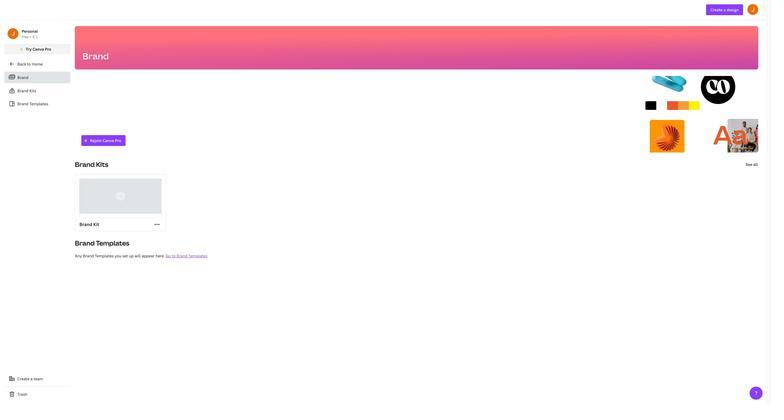 Task type: locate. For each thing, give the bounding box(es) containing it.
jeremy miller image
[[748, 4, 759, 15]]

list
[[4, 72, 71, 109]]



Task type: vqa. For each thing, say whether or not it's contained in the screenshot.
Whiteboard link
no



